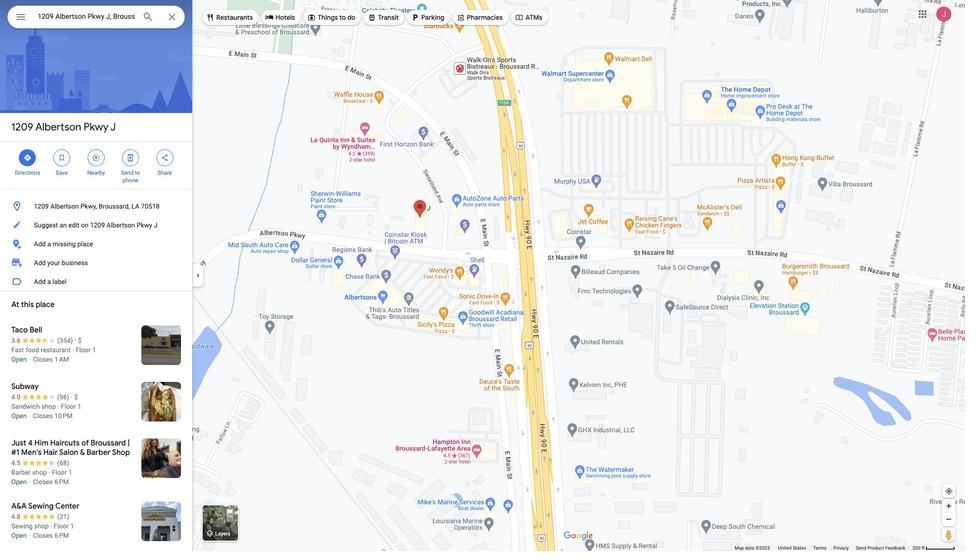 Task type: describe. For each thing, give the bounding box(es) containing it.
show street view coverage image
[[943, 528, 956, 542]]

zoom in image
[[946, 503, 953, 510]]

data
[[746, 546, 755, 551]]


[[58, 153, 66, 163]]

privacy
[[834, 546, 849, 551]]


[[206, 12, 215, 23]]

floor inside fast food restaurant · floor 1 open ⋅ closes 1 am
[[76, 347, 91, 354]]

barber inside barber shop · floor 1 open ⋅ closes 6 pm
[[11, 469, 31, 477]]

· left price: inexpensive image
[[75, 337, 76, 345]]


[[15, 10, 26, 24]]

just
[[11, 439, 26, 448]]


[[457, 12, 465, 23]]

4.8 stars 21 reviews image
[[11, 513, 69, 522]]

· left price: inexpensive icon
[[71, 394, 73, 401]]

layers
[[215, 532, 231, 538]]

0 vertical spatial sewing
[[28, 502, 54, 512]]

show your location image
[[945, 488, 954, 496]]

floor for a&a sewing center
[[54, 523, 69, 530]]

product
[[868, 546, 885, 551]]

barber shop · floor 1 open ⋅ closes 6 pm
[[11, 469, 72, 486]]

your
[[47, 259, 60, 267]]

4.8
[[11, 513, 20, 521]]

add your business link
[[0, 254, 192, 273]]

edit
[[68, 222, 79, 229]]

closes for a&a sewing center
[[33, 532, 53, 540]]

· inside fast food restaurant · floor 1 open ⋅ closes 1 am
[[72, 347, 74, 354]]

this
[[21, 300, 34, 310]]

fast food restaurant · floor 1 open ⋅ closes 1 am
[[11, 347, 96, 364]]

at this place
[[11, 300, 55, 310]]

of
[[81, 439, 89, 448]]

2 vertical spatial albertson
[[107, 222, 135, 229]]

0 vertical spatial pkwy
[[84, 121, 109, 134]]

4.5
[[11, 460, 20, 467]]

business
[[62, 259, 88, 267]]

terms button
[[814, 546, 827, 552]]

 button
[[8, 6, 34, 30]]

200 ft button
[[913, 546, 956, 551]]

a&a sewing center
[[11, 502, 79, 512]]

⋅ for a&a sewing center
[[28, 532, 31, 540]]

la
[[132, 203, 140, 210]]

(68)
[[57, 460, 69, 467]]

google account: james peterson  
(james.peterson1902@gmail.com) image
[[937, 6, 952, 22]]

place inside button
[[77, 240, 93, 248]]

sandwich
[[11, 403, 40, 411]]

bell
[[30, 326, 42, 335]]

1 for subway
[[78, 403, 81, 411]]

taco
[[11, 326, 28, 335]]


[[92, 153, 100, 163]]

⋅ for just 4 him haircuts of broussard | #1 men's hair salon & barber shop
[[28, 479, 31, 486]]

transit
[[378, 13, 399, 22]]

subway
[[11, 382, 39, 392]]

do
[[348, 13, 356, 22]]

parking
[[422, 13, 445, 22]]

1209 for 1209 albertson pkwy, broussard, la 70518
[[34, 203, 49, 210]]

sewing inside sewing shop · floor 1 open ⋅ closes 6 pm
[[11, 523, 33, 530]]

 pharmacies
[[457, 12, 503, 23]]

1 inside fast food restaurant · floor 1 open ⋅ closes 1 am
[[92, 347, 96, 354]]

share
[[158, 170, 172, 176]]

&
[[80, 448, 85, 458]]

privacy button
[[834, 546, 849, 552]]

1209 albertson pkwy j
[[11, 121, 116, 134]]

google maps element
[[0, 0, 966, 552]]

send for send product feedback
[[856, 546, 867, 551]]

add a label
[[34, 278, 67, 286]]

1209 Albertson Pkwy J, Broussard, LA 70518 field
[[8, 6, 185, 28]]

united states button
[[779, 546, 807, 552]]

missing
[[53, 240, 76, 248]]


[[308, 12, 316, 23]]

· $ for subway
[[71, 394, 78, 401]]

food
[[26, 347, 39, 354]]

salon
[[59, 448, 78, 458]]

· $ for taco bell
[[75, 337, 82, 345]]

pkwy,
[[81, 203, 97, 210]]

$ for taco bell
[[78, 337, 82, 345]]

map
[[735, 546, 744, 551]]

at
[[11, 300, 19, 310]]

· inside sewing shop · floor 1 open ⋅ closes 6 pm
[[50, 523, 52, 530]]

map data ©2023
[[735, 546, 772, 551]]

to inside send to phone
[[135, 170, 140, 176]]

pkwy inside "suggest an edit on 1209 albertson pkwy j" button
[[137, 222, 152, 229]]


[[411, 12, 420, 23]]

actions for 1209 albertson pkwy j region
[[0, 142, 192, 189]]

(21)
[[57, 513, 69, 521]]

zoom out image
[[946, 516, 953, 523]]

albertson for pkwy,
[[50, 203, 79, 210]]


[[265, 12, 274, 23]]

united
[[779, 546, 792, 551]]

a&a
[[11, 502, 27, 512]]

 atms
[[515, 12, 543, 23]]

1 for a&a sewing center
[[70, 523, 74, 530]]

 things to do
[[308, 12, 356, 23]]

6 pm for center
[[54, 532, 69, 540]]

label
[[53, 278, 67, 286]]

©2023
[[756, 546, 770, 551]]

men's
[[21, 448, 42, 458]]

add a missing place button
[[0, 235, 192, 254]]

 restaurants
[[206, 12, 253, 23]]

send to phone
[[121, 170, 140, 184]]

none field inside '1209 albertson pkwy j, broussard, la 70518' field
[[38, 11, 135, 22]]

haircuts
[[50, 439, 80, 448]]

2 vertical spatial 1209
[[90, 222, 105, 229]]

open for a&a sewing center
[[11, 532, 27, 540]]

feedback
[[886, 546, 906, 551]]

add for add a missing place
[[34, 240, 46, 248]]

save
[[56, 170, 68, 176]]

 hotels
[[265, 12, 295, 23]]

add for add a label
[[34, 278, 46, 286]]

1 am
[[54, 356, 69, 364]]

nearby
[[87, 170, 105, 176]]


[[161, 153, 169, 163]]

open for subway
[[11, 413, 27, 420]]

add for add your business
[[34, 259, 46, 267]]

floor for just 4 him haircuts of broussard | #1 men's hair salon & barber shop
[[52, 469, 67, 477]]



Task type: vqa. For each thing, say whether or not it's contained in the screenshot.


Task type: locate. For each thing, give the bounding box(es) containing it.
1 vertical spatial · $
[[71, 394, 78, 401]]

floor down price: inexpensive image
[[76, 347, 91, 354]]

0 horizontal spatial pkwy
[[84, 121, 109, 134]]

open
[[11, 356, 27, 364], [11, 413, 27, 420], [11, 479, 27, 486], [11, 532, 27, 540]]

sewing down 4.8
[[11, 523, 33, 530]]

0 horizontal spatial barber
[[11, 469, 31, 477]]

1209 for 1209 albertson pkwy j
[[11, 121, 33, 134]]

· down 4.8 stars 21 reviews image
[[50, 523, 52, 530]]

⋅ inside fast food restaurant · floor 1 open ⋅ closes 1 am
[[28, 356, 31, 364]]

2 ⋅ from the top
[[28, 413, 31, 420]]

send inside send to phone
[[121, 170, 134, 176]]

· down 4.5 stars 68 reviews image
[[48, 469, 50, 477]]

1 for just 4 him haircuts of broussard | #1 men's hair salon & barber shop
[[68, 469, 72, 477]]

2 open from the top
[[11, 413, 27, 420]]

send left 'product'
[[856, 546, 867, 551]]

3 ⋅ from the top
[[28, 479, 31, 486]]

70518
[[141, 203, 160, 210]]

(96)
[[57, 394, 69, 401]]

1 down the (68)
[[68, 469, 72, 477]]

open inside fast food restaurant · floor 1 open ⋅ closes 1 am
[[11, 356, 27, 364]]

2 vertical spatial shop
[[34, 523, 49, 530]]

add left label
[[34, 278, 46, 286]]

1 vertical spatial 1209
[[34, 203, 49, 210]]

shop down 4.0 stars 96 reviews "image"
[[41, 403, 56, 411]]

sewing up 4.8 stars 21 reviews image
[[28, 502, 54, 512]]

4 ⋅ from the top
[[28, 532, 31, 540]]

3 open from the top
[[11, 479, 27, 486]]

albertson for pkwy
[[35, 121, 81, 134]]

floor up 10 pm
[[61, 403, 76, 411]]

open inside barber shop · floor 1 open ⋅ closes 6 pm
[[11, 479, 27, 486]]

broussard,
[[99, 203, 130, 210]]

a left label
[[47, 278, 51, 286]]

1 vertical spatial j
[[154, 222, 158, 229]]

 transit
[[368, 12, 399, 23]]

shop for him
[[32, 469, 47, 477]]

send
[[121, 170, 134, 176], [856, 546, 867, 551]]

2 6 pm from the top
[[54, 532, 69, 540]]

footer
[[735, 546, 913, 552]]

shop down 4.8 stars 21 reviews image
[[34, 523, 49, 530]]

add left your
[[34, 259, 46, 267]]

add down suggest
[[34, 240, 46, 248]]

shop inside barber shop · floor 1 open ⋅ closes 6 pm
[[32, 469, 47, 477]]

sewing shop · floor 1 open ⋅ closes 6 pm
[[11, 523, 74, 540]]

4 open from the top
[[11, 532, 27, 540]]

floor inside sandwich shop · floor 1 open ⋅ closes 10 pm
[[61, 403, 76, 411]]

closes for subway
[[33, 413, 53, 420]]

1 vertical spatial pkwy
[[137, 222, 152, 229]]

albertson up an
[[50, 203, 79, 210]]

2 a from the top
[[47, 278, 51, 286]]

hotels
[[276, 13, 295, 22]]

a left missing
[[47, 240, 51, 248]]

closes
[[33, 356, 53, 364], [33, 413, 53, 420], [33, 479, 53, 486], [33, 532, 53, 540]]

0 horizontal spatial j
[[110, 121, 116, 134]]

2 closes from the top
[[33, 413, 53, 420]]

1 horizontal spatial j
[[154, 222, 158, 229]]

a for missing
[[47, 240, 51, 248]]

closes down 4.5 stars 68 reviews image
[[33, 479, 53, 486]]

j up actions for 1209 albertson pkwy j region
[[110, 121, 116, 134]]

sewing
[[28, 502, 54, 512], [11, 523, 33, 530]]

closes down 'food'
[[33, 356, 53, 364]]

footer containing map data ©2023
[[735, 546, 913, 552]]

6 pm inside sewing shop · floor 1 open ⋅ closes 6 pm
[[54, 532, 69, 540]]

collapse side panel image
[[193, 271, 203, 281]]

restaurants
[[216, 13, 253, 22]]

⋅ down 4.8 stars 21 reviews image
[[28, 532, 31, 540]]

albertson
[[35, 121, 81, 134], [50, 203, 79, 210], [107, 222, 135, 229]]

add a label button
[[0, 273, 192, 291]]

1 open from the top
[[11, 356, 27, 364]]

0 horizontal spatial 1209
[[11, 121, 33, 134]]

1 ⋅ from the top
[[28, 356, 31, 364]]

· down the (354)
[[72, 347, 74, 354]]

⋅ inside sandwich shop · floor 1 open ⋅ closes 10 pm
[[28, 413, 31, 420]]

1 horizontal spatial 1209
[[34, 203, 49, 210]]

1 6 pm from the top
[[54, 479, 69, 486]]

closes inside sandwich shop · floor 1 open ⋅ closes 10 pm
[[33, 413, 53, 420]]

shop for center
[[34, 523, 49, 530]]

open down 4.5
[[11, 479, 27, 486]]

1 horizontal spatial send
[[856, 546, 867, 551]]

1 vertical spatial barber
[[11, 469, 31, 477]]

floor inside barber shop · floor 1 open ⋅ closes 6 pm
[[52, 469, 67, 477]]

open down fast
[[11, 356, 27, 364]]

· down (96)
[[58, 403, 59, 411]]

⋅ down 4.5 stars 68 reviews image
[[28, 479, 31, 486]]

6 pm down the (68)
[[54, 479, 69, 486]]

an
[[60, 222, 67, 229]]

united states
[[779, 546, 807, 551]]

1 closes from the top
[[33, 356, 53, 364]]

0 horizontal spatial to
[[135, 170, 140, 176]]

200
[[913, 546, 921, 551]]

just 4 him haircuts of broussard | #1 men's hair salon & barber shop
[[11, 439, 130, 458]]

send up phone
[[121, 170, 134, 176]]

4.0
[[11, 394, 20, 401]]

shop inside sewing shop · floor 1 open ⋅ closes 6 pm
[[34, 523, 49, 530]]

0 vertical spatial shop
[[41, 403, 56, 411]]


[[126, 153, 135, 163]]

· $
[[75, 337, 82, 345], [71, 394, 78, 401]]

1
[[92, 347, 96, 354], [78, 403, 81, 411], [68, 469, 72, 477], [70, 523, 74, 530]]

4
[[28, 439, 33, 448]]

center
[[55, 502, 79, 512]]

floor down (21)
[[54, 523, 69, 530]]

sandwich shop · floor 1 open ⋅ closes 10 pm
[[11, 403, 81, 420]]

2 add from the top
[[34, 259, 46, 267]]

floor for subway
[[61, 403, 76, 411]]

· inside barber shop · floor 1 open ⋅ closes 6 pm
[[48, 469, 50, 477]]

send product feedback
[[856, 546, 906, 551]]

closes down 4.8 stars 21 reviews image
[[33, 532, 53, 540]]

restaurant
[[41, 347, 71, 354]]

send for send to phone
[[121, 170, 134, 176]]

1 vertical spatial place
[[36, 300, 55, 310]]

0 vertical spatial albertson
[[35, 121, 81, 134]]

0 vertical spatial add
[[34, 240, 46, 248]]

send inside button
[[856, 546, 867, 551]]

1209 up ''
[[11, 121, 33, 134]]

pkwy up 
[[84, 121, 109, 134]]

0 vertical spatial a
[[47, 240, 51, 248]]

barber inside just 4 him haircuts of broussard | #1 men's hair salon & barber shop
[[87, 448, 111, 458]]

place down on
[[77, 240, 93, 248]]

j inside button
[[154, 222, 158, 229]]

him
[[34, 439, 48, 448]]

1 horizontal spatial place
[[77, 240, 93, 248]]

albertson down broussard,
[[107, 222, 135, 229]]

shop inside sandwich shop · floor 1 open ⋅ closes 10 pm
[[41, 403, 56, 411]]

6 pm inside barber shop · floor 1 open ⋅ closes 6 pm
[[54, 479, 69, 486]]


[[23, 153, 32, 163]]

200 ft
[[913, 546, 925, 551]]

3.6 stars 354 reviews image
[[11, 336, 73, 346]]

to inside  things to do
[[340, 13, 346, 22]]

price: inexpensive image
[[74, 394, 78, 401]]

taco bell
[[11, 326, 42, 335]]

closes inside barber shop · floor 1 open ⋅ closes 6 pm
[[33, 479, 53, 486]]

add your business
[[34, 259, 88, 267]]

1 inside sandwich shop · floor 1 open ⋅ closes 10 pm
[[78, 403, 81, 411]]

0 vertical spatial $
[[78, 337, 82, 345]]

1 vertical spatial sewing
[[11, 523, 33, 530]]

open inside sewing shop · floor 1 open ⋅ closes 6 pm
[[11, 532, 27, 540]]

1 inside sewing shop · floor 1 open ⋅ closes 6 pm
[[70, 523, 74, 530]]

send product feedback button
[[856, 546, 906, 552]]

1 vertical spatial shop
[[32, 469, 47, 477]]

#1
[[11, 448, 19, 458]]

1 vertical spatial to
[[135, 170, 140, 176]]

floor down the (68)
[[52, 469, 67, 477]]

1 vertical spatial send
[[856, 546, 867, 551]]

phone
[[123, 177, 138, 184]]

$ right the (354)
[[78, 337, 82, 345]]

6 pm down (21)
[[54, 532, 69, 540]]

1 horizontal spatial to
[[340, 13, 346, 22]]

suggest an edit on 1209 albertson pkwy j
[[34, 222, 158, 229]]

broussard
[[91, 439, 126, 448]]

0 horizontal spatial place
[[36, 300, 55, 310]]

to up phone
[[135, 170, 140, 176]]

1 vertical spatial $
[[74, 394, 78, 401]]

on
[[81, 222, 88, 229]]

1 down price: inexpensive icon
[[78, 403, 81, 411]]

things
[[318, 13, 338, 22]]

·
[[75, 337, 76, 345], [72, 347, 74, 354], [71, 394, 73, 401], [58, 403, 59, 411], [48, 469, 50, 477], [50, 523, 52, 530]]

 search field
[[8, 6, 185, 30]]

barber
[[87, 448, 111, 458], [11, 469, 31, 477]]

albertson up 
[[35, 121, 81, 134]]

1 horizontal spatial pkwy
[[137, 222, 152, 229]]

fast
[[11, 347, 24, 354]]

to
[[340, 13, 346, 22], [135, 170, 140, 176]]

3.6
[[11, 337, 20, 345]]

j down 70518
[[154, 222, 158, 229]]

3 closes from the top
[[33, 479, 53, 486]]

1 vertical spatial add
[[34, 259, 46, 267]]

open inside sandwich shop · floor 1 open ⋅ closes 10 pm
[[11, 413, 27, 420]]

1 inside barber shop · floor 1 open ⋅ closes 6 pm
[[68, 469, 72, 477]]

⋅ down 'food'
[[28, 356, 31, 364]]

· $ right the (354)
[[75, 337, 82, 345]]

shop down 4.5 stars 68 reviews image
[[32, 469, 47, 477]]

footer inside google maps element
[[735, 546, 913, 552]]

floor
[[76, 347, 91, 354], [61, 403, 76, 411], [52, 469, 67, 477], [54, 523, 69, 530]]

|
[[128, 439, 130, 448]]

barber right &
[[87, 448, 111, 458]]

6 pm
[[54, 479, 69, 486], [54, 532, 69, 540]]

open down 4.8
[[11, 532, 27, 540]]

⋅ down sandwich
[[28, 413, 31, 420]]


[[368, 12, 376, 23]]

⋅ inside sewing shop · floor 1 open ⋅ closes 6 pm
[[28, 532, 31, 540]]

0 vertical spatial send
[[121, 170, 134, 176]]

4.0 stars 96 reviews image
[[11, 393, 69, 402]]

atms
[[526, 13, 543, 22]]

 parking
[[411, 12, 445, 23]]

1 vertical spatial 6 pm
[[54, 532, 69, 540]]

place right the this
[[36, 300, 55, 310]]

open for just 4 him haircuts of broussard | #1 men's hair salon & barber shop
[[11, 479, 27, 486]]

0 horizontal spatial send
[[121, 170, 134, 176]]

closes inside sewing shop · floor 1 open ⋅ closes 6 pm
[[33, 532, 53, 540]]

place
[[77, 240, 93, 248], [36, 300, 55, 310]]

⋅ for subway
[[28, 413, 31, 420]]


[[515, 12, 524, 23]]

1 down the center
[[70, 523, 74, 530]]

1209 albertson pkwy j main content
[[0, 0, 192, 552]]

barber down 4.5
[[11, 469, 31, 477]]

⋅ inside barber shop · floor 1 open ⋅ closes 6 pm
[[28, 479, 31, 486]]

1209 right on
[[90, 222, 105, 229]]

0 vertical spatial · $
[[75, 337, 82, 345]]

0 vertical spatial 1209
[[11, 121, 33, 134]]

0 vertical spatial barber
[[87, 448, 111, 458]]

6 pm for him
[[54, 479, 69, 486]]

$ right (96)
[[74, 394, 78, 401]]

price: inexpensive image
[[78, 337, 82, 345]]

0 vertical spatial j
[[110, 121, 116, 134]]

2 vertical spatial add
[[34, 278, 46, 286]]

shop
[[112, 448, 130, 458]]

4 closes from the top
[[33, 532, 53, 540]]

1209 albertson pkwy, broussard, la 70518
[[34, 203, 160, 210]]

$ for subway
[[74, 394, 78, 401]]

· inside sandwich shop · floor 1 open ⋅ closes 10 pm
[[58, 403, 59, 411]]

1 horizontal spatial barber
[[87, 448, 111, 458]]

1 vertical spatial albertson
[[50, 203, 79, 210]]

None field
[[38, 11, 135, 22]]

2 horizontal spatial 1209
[[90, 222, 105, 229]]

hair
[[43, 448, 58, 458]]

open down sandwich
[[11, 413, 27, 420]]

· $ right (96)
[[71, 394, 78, 401]]

3 add from the top
[[34, 278, 46, 286]]

1 a from the top
[[47, 240, 51, 248]]

0 vertical spatial place
[[77, 240, 93, 248]]

pkwy down 70518
[[137, 222, 152, 229]]

closes inside fast food restaurant · floor 1 open ⋅ closes 1 am
[[33, 356, 53, 364]]

a for label
[[47, 278, 51, 286]]

0 vertical spatial to
[[340, 13, 346, 22]]

closes for just 4 him haircuts of broussard | #1 men's hair salon & barber shop
[[33, 479, 53, 486]]

closes down 4.0 stars 96 reviews "image"
[[33, 413, 53, 420]]

floor inside sewing shop · floor 1 open ⋅ closes 6 pm
[[54, 523, 69, 530]]

to left do
[[340, 13, 346, 22]]

1 right 'restaurant'
[[92, 347, 96, 354]]

⋅
[[28, 356, 31, 364], [28, 413, 31, 420], [28, 479, 31, 486], [28, 532, 31, 540]]

states
[[793, 546, 807, 551]]

0 vertical spatial 6 pm
[[54, 479, 69, 486]]

1209 up suggest
[[34, 203, 49, 210]]

4.5 stars 68 reviews image
[[11, 459, 69, 468]]

1 add from the top
[[34, 240, 46, 248]]

ft
[[922, 546, 925, 551]]

10 pm
[[54, 413, 73, 420]]

1 vertical spatial a
[[47, 278, 51, 286]]



